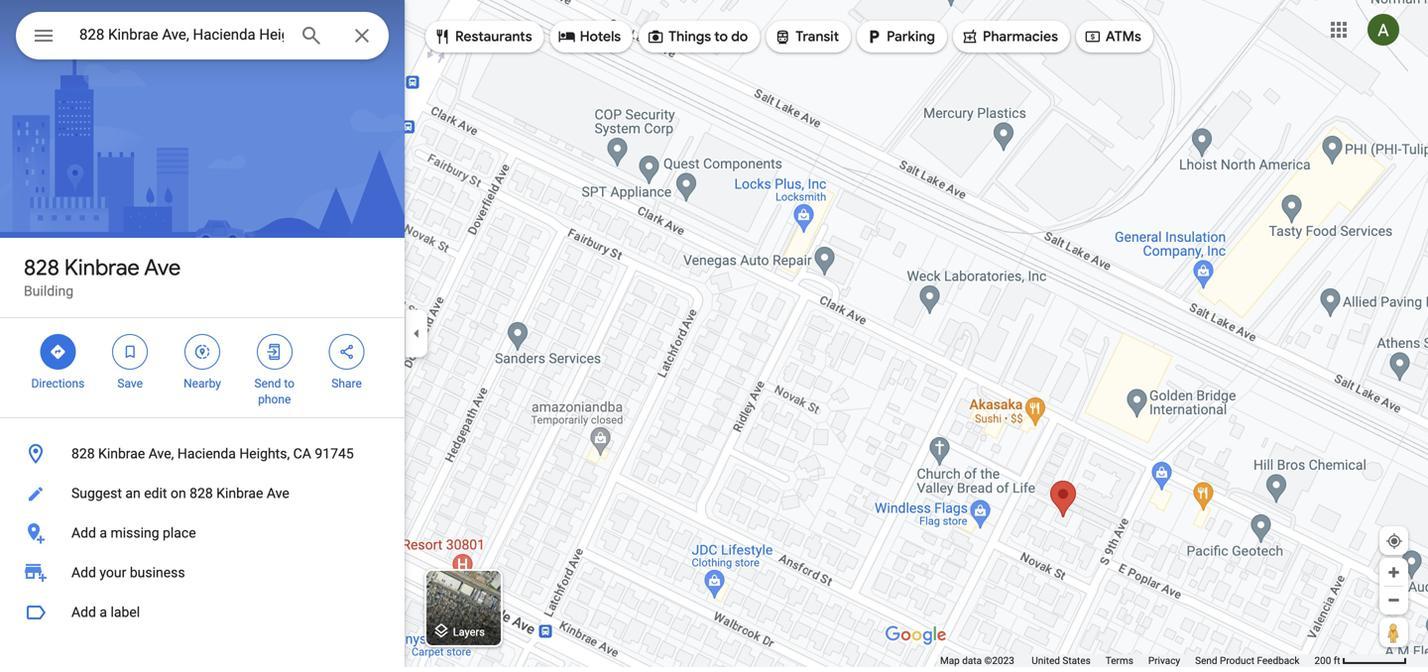 Task type: describe. For each thing, give the bounding box(es) containing it.
parking
[[887, 28, 936, 46]]

data
[[963, 655, 982, 667]]

zoom in image
[[1387, 566, 1402, 580]]

privacy
[[1149, 655, 1181, 667]]

business
[[130, 565, 185, 581]]

actions for 828 kinbrae ave region
[[0, 318, 405, 418]]

product
[[1220, 655, 1255, 667]]

 restaurants
[[434, 26, 532, 48]]

google maps element
[[0, 0, 1429, 668]]

kinbrae for ave
[[64, 254, 140, 282]]

your
[[100, 565, 126, 581]]

place
[[163, 525, 196, 542]]

828 Kinbrae Ave, Hacienda Heights, CA 91745 field
[[16, 12, 389, 60]]

828 for ave
[[24, 254, 59, 282]]

add a missing place button
[[0, 514, 405, 554]]

united states
[[1032, 655, 1091, 667]]


[[266, 341, 284, 363]]

show your location image
[[1386, 533, 1404, 551]]

label
[[111, 605, 140, 621]]

add for add a label
[[71, 605, 96, 621]]

missing
[[111, 525, 159, 542]]

hacienda
[[177, 446, 236, 462]]


[[32, 21, 56, 50]]

suggest an edit on 828 kinbrae ave button
[[0, 474, 405, 514]]

show street view coverage image
[[1380, 618, 1409, 648]]


[[434, 26, 451, 48]]

 atms
[[1084, 26, 1142, 48]]

200 ft button
[[1315, 655, 1408, 667]]

google account: angela cha  
(angela.cha@adept.ai) image
[[1368, 14, 1400, 46]]

ave inside button
[[267, 486, 290, 502]]

add your business link
[[0, 554, 405, 593]]

footer inside google maps element
[[941, 655, 1315, 668]]

send product feedback button
[[1196, 655, 1300, 668]]

map data ©2023
[[941, 655, 1017, 667]]

200
[[1315, 655, 1332, 667]]

restaurants
[[455, 28, 532, 46]]

a for label
[[100, 605, 107, 621]]


[[865, 26, 883, 48]]

things
[[669, 28, 711, 46]]


[[49, 341, 67, 363]]

pharmacies
[[983, 28, 1059, 46]]

200 ft
[[1315, 655, 1341, 667]]


[[558, 26, 576, 48]]


[[647, 26, 665, 48]]


[[774, 26, 792, 48]]

 hotels
[[558, 26, 621, 48]]

ft
[[1334, 655, 1341, 667]]

phone
[[258, 393, 291, 407]]

a for missing
[[100, 525, 107, 542]]

 parking
[[865, 26, 936, 48]]

on
[[171, 486, 186, 502]]

none field inside 828 kinbrae ave, hacienda heights, ca 91745 field
[[79, 23, 284, 47]]

add for add a missing place
[[71, 525, 96, 542]]

terms
[[1106, 655, 1134, 667]]

2 vertical spatial kinbrae
[[216, 486, 263, 502]]

suggest
[[71, 486, 122, 502]]

atms
[[1106, 28, 1142, 46]]

heights,
[[239, 446, 290, 462]]



Task type: locate. For each thing, give the bounding box(es) containing it.
1 vertical spatial send
[[1196, 655, 1218, 667]]

add down "suggest"
[[71, 525, 96, 542]]

1 horizontal spatial send
[[1196, 655, 1218, 667]]

send left product
[[1196, 655, 1218, 667]]

send for send product feedback
[[1196, 655, 1218, 667]]

None field
[[79, 23, 284, 47]]

send inside send to phone
[[255, 377, 281, 391]]

ave
[[144, 254, 181, 282], [267, 486, 290, 502]]

send inside button
[[1196, 655, 1218, 667]]

1 horizontal spatial ave
[[267, 486, 290, 502]]

send up phone
[[255, 377, 281, 391]]


[[338, 341, 356, 363]]

send product feedback
[[1196, 655, 1300, 667]]

1 add from the top
[[71, 525, 96, 542]]

a left missing
[[100, 525, 107, 542]]

0 vertical spatial ave
[[144, 254, 181, 282]]

1 horizontal spatial 828
[[71, 446, 95, 462]]

to inside the  things to do
[[715, 28, 728, 46]]

©2023
[[985, 655, 1015, 667]]

3 add from the top
[[71, 605, 96, 621]]

0 vertical spatial add
[[71, 525, 96, 542]]

828 inside "828 kinbrae ave building"
[[24, 254, 59, 282]]

828 inside 828 kinbrae ave, hacienda heights, ca 91745 button
[[71, 446, 95, 462]]

2 vertical spatial 828
[[190, 486, 213, 502]]

edit
[[144, 486, 167, 502]]

828 inside suggest an edit on 828 kinbrae ave button
[[190, 486, 213, 502]]

 things to do
[[647, 26, 748, 48]]

1 vertical spatial 828
[[71, 446, 95, 462]]

kinbrae up building
[[64, 254, 140, 282]]

ca
[[293, 446, 311, 462]]

add a missing place
[[71, 525, 196, 542]]

transit
[[796, 28, 839, 46]]

add left your at the left of page
[[71, 565, 96, 581]]

layers
[[453, 626, 485, 639]]

nearby
[[184, 377, 221, 391]]

828 kinbrae ave main content
[[0, 0, 405, 668]]

0 horizontal spatial to
[[284, 377, 295, 391]]

1 a from the top
[[100, 525, 107, 542]]

2 add from the top
[[71, 565, 96, 581]]

add left label
[[71, 605, 96, 621]]

directions
[[31, 377, 85, 391]]


[[1084, 26, 1102, 48]]

0 vertical spatial send
[[255, 377, 281, 391]]

to inside send to phone
[[284, 377, 295, 391]]

kinbrae left ave,
[[98, 446, 145, 462]]

privacy button
[[1149, 655, 1181, 668]]


[[193, 341, 211, 363]]

footer
[[941, 655, 1315, 668]]

map
[[941, 655, 960, 667]]

feedback
[[1258, 655, 1300, 667]]

ave,
[[149, 446, 174, 462]]

a left label
[[100, 605, 107, 621]]

kinbrae down heights,
[[216, 486, 263, 502]]

0 vertical spatial to
[[715, 28, 728, 46]]

828 up building
[[24, 254, 59, 282]]

a
[[100, 525, 107, 542], [100, 605, 107, 621]]

an
[[125, 486, 141, 502]]

add a label button
[[0, 593, 405, 633]]

footer containing map data ©2023
[[941, 655, 1315, 668]]

0 vertical spatial 828
[[24, 254, 59, 282]]

828 kinbrae ave, hacienda heights, ca 91745
[[71, 446, 354, 462]]

828 kinbrae ave, hacienda heights, ca 91745 button
[[0, 435, 405, 474]]

add your business
[[71, 565, 185, 581]]

828 right on at the bottom left
[[190, 486, 213, 502]]

0 horizontal spatial 828
[[24, 254, 59, 282]]

send
[[255, 377, 281, 391], [1196, 655, 1218, 667]]

send for send to phone
[[255, 377, 281, 391]]

1 vertical spatial add
[[71, 565, 96, 581]]

ave inside "828 kinbrae ave building"
[[144, 254, 181, 282]]

828 for ave,
[[71, 446, 95, 462]]

zoom out image
[[1387, 593, 1402, 608]]

1 vertical spatial to
[[284, 377, 295, 391]]

hotels
[[580, 28, 621, 46]]

united states button
[[1032, 655, 1091, 668]]

collapse side panel image
[[406, 323, 428, 345]]

kinbrae
[[64, 254, 140, 282], [98, 446, 145, 462], [216, 486, 263, 502]]

2 horizontal spatial 828
[[190, 486, 213, 502]]

 transit
[[774, 26, 839, 48]]

states
[[1063, 655, 1091, 667]]

united
[[1032, 655, 1061, 667]]

do
[[731, 28, 748, 46]]

1 vertical spatial ave
[[267, 486, 290, 502]]

share
[[332, 377, 362, 391]]

828 up "suggest"
[[71, 446, 95, 462]]

1 vertical spatial a
[[100, 605, 107, 621]]

0 horizontal spatial send
[[255, 377, 281, 391]]

1 vertical spatial kinbrae
[[98, 446, 145, 462]]

add
[[71, 525, 96, 542], [71, 565, 96, 581], [71, 605, 96, 621]]

to
[[715, 28, 728, 46], [284, 377, 295, 391]]


[[961, 26, 979, 48]]

828
[[24, 254, 59, 282], [71, 446, 95, 462], [190, 486, 213, 502]]

0 horizontal spatial ave
[[144, 254, 181, 282]]

 button
[[16, 12, 71, 63]]

to left do
[[715, 28, 728, 46]]

add for add your business
[[71, 565, 96, 581]]

1 horizontal spatial to
[[715, 28, 728, 46]]

0 vertical spatial a
[[100, 525, 107, 542]]

kinbrae for ave,
[[98, 446, 145, 462]]

 search field
[[16, 12, 389, 63]]

2 a from the top
[[100, 605, 107, 621]]

building
[[24, 283, 74, 300]]

terms button
[[1106, 655, 1134, 668]]

suggest an edit on 828 kinbrae ave
[[71, 486, 290, 502]]

2 vertical spatial add
[[71, 605, 96, 621]]

send to phone
[[255, 377, 295, 407]]

 pharmacies
[[961, 26, 1059, 48]]

save
[[117, 377, 143, 391]]

0 vertical spatial kinbrae
[[64, 254, 140, 282]]


[[121, 341, 139, 363]]

kinbrae inside "828 kinbrae ave building"
[[64, 254, 140, 282]]

add a label
[[71, 605, 140, 621]]

828 kinbrae ave building
[[24, 254, 181, 300]]

91745
[[315, 446, 354, 462]]

to up phone
[[284, 377, 295, 391]]



Task type: vqa. For each thing, say whether or not it's contained in the screenshot.


